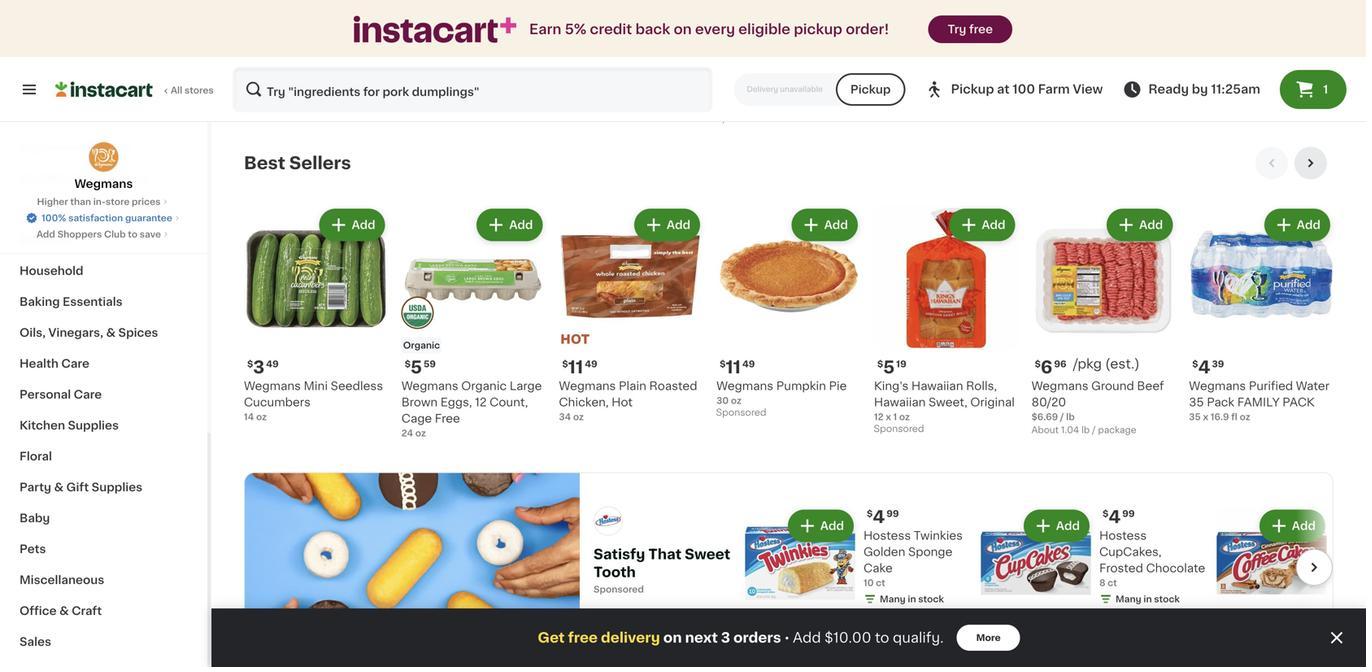 Task type: locate. For each thing, give the bounding box(es) containing it.
guarantee
[[125, 214, 172, 223]]

2 x from the left
[[1204, 412, 1209, 421]]

many in stock up qualify.
[[880, 595, 944, 604]]

0 horizontal spatial 12
[[475, 397, 487, 408]]

$ for wegmans plain roasted chicken, hot
[[563, 360, 569, 369]]

0 horizontal spatial 11
[[569, 359, 584, 376]]

oz inside wegmans purified water 35 pack family pack 35 x 16.9 fl oz
[[1240, 412, 1251, 421]]

$ 11 49
[[720, 359, 755, 376], [563, 359, 598, 376]]

wegmans inside wegmans romaine hearts 3 count bag
[[1190, 53, 1247, 65]]

14 right "stores"
[[244, 86, 254, 95]]

$ for wegmans organic large brown eggs, 12 count, cage free
[[405, 360, 411, 369]]

4 left 39
[[1199, 359, 1211, 376]]

1 x from the left
[[886, 412, 892, 421]]

wegmans up 30
[[717, 380, 774, 392]]

12 down flavor
[[717, 102, 726, 111]]

dry goods & pasta link
[[10, 132, 198, 163]]

$ inside $ 5 59
[[405, 360, 411, 369]]

bag right count
[[1227, 86, 1244, 95]]

5 left 19
[[884, 359, 895, 376]]

wegmans inside wegmans onions, yellow 2 lb bag
[[559, 53, 616, 65]]

hostess inside hostess cupcakes, frosted chocolate 8 ct
[[1100, 530, 1147, 542]]

pickup inside popup button
[[951, 83, 995, 95]]

club
[[104, 230, 126, 239]]

wegmans up tomatoes
[[717, 53, 774, 65]]

wegmans mini seedless cucumbers 14 oz down the $3.49 element
[[244, 53, 383, 95]]

prices
[[132, 197, 161, 206]]

wegmans mini seedless cucumbers 14 oz down $ 3 49
[[244, 380, 383, 421]]

2 many from the left
[[1116, 595, 1142, 604]]

14 down $ 3 49
[[244, 412, 254, 421]]

2 5 from the left
[[884, 359, 895, 376]]

2 vertical spatial cucumbers
[[244, 397, 311, 408]]

household
[[20, 265, 83, 277]]

flavor
[[717, 86, 751, 97]]

1 vertical spatial 35
[[1190, 412, 1202, 421]]

organic inside wegmans organic large brown eggs, 12 count, cage free 24 oz
[[462, 380, 507, 392]]

ct inside hostess twinkies golden sponge cake 10 ct
[[876, 579, 886, 588]]

$3.49 element
[[244, 30, 389, 51]]

hawaiian
[[912, 380, 964, 392], [875, 397, 926, 408]]

product group
[[717, 0, 862, 128], [244, 206, 389, 423], [402, 206, 546, 440], [559, 206, 704, 423], [717, 206, 862, 422], [875, 206, 1019, 438], [1032, 206, 1177, 436], [1190, 206, 1334, 423]]

many in stock down frosted
[[1116, 595, 1180, 604]]

99 up golden
[[887, 509, 899, 518]]

1 stock from the left
[[919, 595, 944, 604]]

x down king's
[[886, 412, 892, 421]]

/ up 1.04
[[1061, 412, 1065, 421]]

4 for wegmans purified water 35 pack family pack
[[1199, 359, 1211, 376]]

1 horizontal spatial free
[[970, 24, 993, 35]]

0 horizontal spatial pickup
[[851, 84, 891, 95]]

1 ct from the left
[[876, 579, 886, 588]]

view
[[1073, 83, 1104, 95]]

golden
[[864, 546, 906, 558]]

1 vertical spatial organic
[[462, 380, 507, 392]]

0 vertical spatial 12
[[717, 102, 726, 111]]

1 horizontal spatial stock
[[1155, 595, 1180, 604]]

/ left package
[[1093, 425, 1096, 434]]

baby down party
[[20, 513, 50, 524]]

79 for 0
[[425, 33, 436, 42]]

3 inside wegmans romaine hearts 3 count bag
[[1190, 86, 1196, 95]]

1 horizontal spatial /
[[1093, 425, 1096, 434]]

in up qualify.
[[908, 595, 917, 604]]

count,
[[490, 397, 528, 408]]

1 horizontal spatial 6
[[1032, 86, 1038, 95]]

oz inside wegmans organic large brown eggs, 12 count, cage free 24 oz
[[416, 429, 426, 438]]

2 horizontal spatial lb
[[1082, 425, 1090, 434]]

0 horizontal spatial many
[[880, 595, 906, 604]]

1 vertical spatial seedless
[[331, 380, 383, 392]]

None search field
[[233, 67, 713, 112]]

79 inside $ 0 79
[[425, 33, 436, 42]]

1 vertical spatial care
[[74, 389, 102, 400]]

oz right fl
[[1240, 412, 1251, 421]]

14 inside product group
[[244, 412, 254, 421]]

cucumbers down $ 3 49
[[244, 397, 311, 408]]

49
[[266, 360, 279, 369], [743, 360, 755, 369], [585, 360, 598, 369]]

4 for hostess cupcakes, frosted chocolate
[[1109, 509, 1121, 526]]

1 horizontal spatial 11
[[726, 359, 741, 376]]

next
[[685, 631, 718, 645]]

personal care link
[[10, 379, 198, 410]]

free inside treatment tracker modal dialog
[[568, 631, 598, 645]]

oz right 24
[[416, 429, 426, 438]]

wegmans organic large brown eggs, 12 count, cage free 24 oz
[[402, 380, 542, 438]]

1 vertical spatial /
[[1093, 425, 1096, 434]]

34
[[559, 412, 571, 421]]

2 hostess from the left
[[1100, 530, 1147, 542]]

3 49 from the left
[[585, 360, 598, 369]]

wegmans up hearts
[[1190, 53, 1247, 65]]

on for 6
[[776, 70, 791, 81]]

100% satisfaction guarantee button
[[25, 208, 182, 225]]

2 mini from the top
[[304, 380, 328, 392]]

0 horizontal spatial many in stock
[[880, 595, 944, 604]]

on up bombs
[[776, 70, 791, 81]]

0 vertical spatial organic
[[403, 341, 440, 350]]

oz right 30
[[731, 396, 742, 405]]

cucumbers inside product group
[[244, 397, 311, 408]]

$ inside '$ 4 39'
[[1193, 360, 1199, 369]]

farm
[[1039, 83, 1070, 95]]

bag right 2
[[578, 69, 595, 78]]

79 right 0 on the top left of the page
[[425, 33, 436, 42]]

1 horizontal spatial to
[[875, 631, 890, 645]]

2 vertical spatial sponsored badge image
[[875, 425, 924, 434]]

wegmans up chicken,
[[559, 380, 616, 392]]

0 horizontal spatial bag
[[578, 69, 595, 78]]

1 horizontal spatial many
[[1116, 595, 1142, 604]]

green
[[875, 53, 910, 65]]

12 inside wegmans organic large brown eggs, 12 count, cage free 24 oz
[[475, 397, 487, 408]]

oz
[[256, 86, 267, 95], [1040, 86, 1051, 95], [729, 102, 739, 111], [731, 396, 742, 405], [256, 412, 267, 421], [574, 412, 584, 421], [900, 412, 910, 421], [1240, 412, 1251, 421], [416, 429, 426, 438]]

1 5 from the left
[[411, 359, 422, 376]]

1 49 from the left
[[266, 360, 279, 369]]

49 for mini
[[266, 360, 279, 369]]

pickup left at
[[951, 83, 995, 95]]

$ 4 99 up cupcakes,
[[1103, 509, 1135, 526]]

3 inside product group
[[253, 359, 265, 376]]

sponsored badge image down king's
[[875, 425, 924, 434]]

1 horizontal spatial 3
[[721, 631, 731, 645]]

100% satisfaction guarantee
[[42, 214, 172, 223]]

79 left credit
[[578, 33, 589, 42]]

oz down king's
[[900, 412, 910, 421]]

sweet,
[[929, 397, 968, 408]]

2 $ 11 49 from the left
[[563, 359, 598, 376]]

1 horizontal spatial pickup
[[951, 83, 995, 95]]

1 inside 1 button
[[1324, 84, 1329, 95]]

2 vertical spatial on
[[664, 631, 682, 645]]

1 vertical spatial free
[[568, 631, 598, 645]]

6 left '96'
[[1041, 359, 1053, 376]]

back
[[636, 22, 671, 36]]

wegmans ground beef 80/20 $6.69 / lb about 1.04 lb / package
[[1032, 380, 1165, 434]]

service type group
[[734, 73, 906, 106]]

2 horizontal spatial 3
[[1190, 86, 1196, 95]]

goods for dry
[[44, 142, 83, 153]]

free right get
[[568, 631, 598, 645]]

x left 16.9
[[1204, 412, 1209, 421]]

0 vertical spatial to
[[128, 230, 138, 239]]

0 vertical spatial seedless
[[331, 53, 383, 65]]

0 horizontal spatial $ 4 99
[[867, 509, 899, 526]]

$ 5 19
[[878, 359, 907, 376]]

pickup down 'bunch'
[[851, 84, 891, 95]]

hawaiian down king's
[[875, 397, 926, 408]]

2 many in stock from the left
[[1116, 595, 1180, 604]]

12 right eggs,
[[475, 397, 487, 408]]

1 $ 11 49 from the left
[[720, 359, 755, 376]]

79 for 1
[[578, 33, 589, 42]]

2 $ 4 99 from the left
[[1103, 509, 1135, 526]]

1 horizontal spatial 79
[[578, 33, 589, 42]]

pickup inside button
[[851, 84, 891, 95]]

the
[[794, 70, 813, 81]]

$ 6 96
[[1035, 359, 1067, 376]]

/
[[1061, 412, 1065, 421], [1093, 425, 1096, 434]]

79 inside $ 1 79
[[578, 33, 589, 42]]

0 vertical spatial 6
[[726, 32, 738, 49]]

0 horizontal spatial ct
[[876, 579, 886, 588]]

free right try
[[970, 24, 993, 35]]

1 inside king's hawaiian rolls, hawaiian sweet, original 12 x 1 oz
[[894, 412, 898, 421]]

bag inside wegmans onions, yellow 2 lb bag
[[578, 69, 595, 78]]

0 vertical spatial cucumbers
[[449, 53, 516, 65]]

lb right 2
[[567, 69, 576, 78]]

wegmans pumpkin pie 30 oz
[[717, 380, 847, 405]]

6 inside item carousel region
[[1041, 359, 1053, 376]]

1 horizontal spatial x
[[1204, 412, 1209, 421]]

0 horizontal spatial to
[[128, 230, 138, 239]]

seedless inside item carousel region
[[331, 380, 383, 392]]

$ for king's hawaiian rolls, hawaiian sweet, original
[[878, 360, 884, 369]]

99 for hostess cupcakes, frosted chocolate
[[1123, 509, 1135, 518]]

wegmans up pack
[[1190, 380, 1247, 392]]

Search field
[[234, 68, 711, 111]]

0 horizontal spatial 99
[[887, 509, 899, 518]]

on inside wegmans cherry tomatoes on the vine, flavor bombs 12 oz
[[776, 70, 791, 81]]

twinkies
[[914, 530, 963, 542]]

on right back
[[674, 22, 692, 36]]

1 hostess from the left
[[864, 530, 911, 542]]

mini inside item carousel region
[[304, 380, 328, 392]]

1 horizontal spatial 99
[[1123, 509, 1135, 518]]

spo
[[594, 585, 612, 594]]

wegmans inside wegmans cherry tomatoes on the vine, flavor bombs 12 oz
[[717, 53, 774, 65]]

1 horizontal spatial baby
[[1092, 53, 1122, 65]]

4 up golden
[[873, 509, 885, 526]]

35
[[1190, 397, 1205, 408], [1190, 412, 1202, 421]]

wegmans down $ 1 79
[[559, 53, 616, 65]]

on inside treatment tracker modal dialog
[[664, 631, 682, 645]]

$ inside $ 3 49
[[247, 360, 253, 369]]

$ 11 49 up chicken,
[[563, 359, 598, 376]]

$ 0 79
[[405, 32, 436, 49]]

add link
[[1216, 507, 1367, 620]]

1 horizontal spatial in
[[1144, 595, 1153, 604]]

2 seedless from the top
[[331, 380, 383, 392]]

6 left farm
[[1032, 86, 1038, 95]]

& inside 'dry goods & pasta' link
[[86, 142, 95, 153]]

2 in from the left
[[1144, 595, 1153, 604]]

care down the health care link
[[74, 389, 102, 400]]

2 vertical spatial 3
[[721, 631, 731, 645]]

1 vertical spatial lb
[[1067, 412, 1075, 421]]

1 horizontal spatial 5
[[884, 359, 895, 376]]

wegmans up salad
[[1032, 53, 1089, 65]]

0 vertical spatial 14
[[244, 86, 254, 95]]

0 vertical spatial lb
[[567, 69, 576, 78]]

hostess up golden
[[864, 530, 911, 542]]

$ 1 green onions (scallions) 1 bunch
[[875, 32, 1016, 78]]

0 vertical spatial care
[[61, 358, 89, 369]]

2 wegmans mini seedless cucumbers 14 oz from the top
[[244, 380, 383, 421]]

ct right the 10
[[876, 579, 886, 588]]

party & gift supplies link
[[10, 472, 198, 503]]

1 vertical spatial 3
[[253, 359, 265, 376]]

stock up qualify.
[[919, 595, 944, 604]]

soups
[[123, 203, 159, 215]]

at
[[998, 83, 1010, 95]]

sponsored badge image
[[717, 114, 766, 123], [717, 408, 766, 418], [875, 425, 924, 434]]

cherry
[[777, 53, 816, 65]]

$ inside $ 1 green onions (scallions) 1 bunch
[[878, 33, 884, 42]]

office & craft link
[[10, 596, 198, 626]]

4 for hostess twinkies golden sponge cake
[[873, 509, 885, 526]]

office
[[20, 605, 57, 617]]

stock for sponge
[[919, 595, 944, 604]]

baby link
[[10, 503, 198, 534]]

1 vertical spatial supplies
[[92, 482, 143, 493]]

many down "cake"
[[880, 595, 906, 604]]

1 99 from the left
[[887, 509, 899, 518]]

brown
[[402, 397, 438, 408]]

in for chocolate
[[1144, 595, 1153, 604]]

35 left 16.9
[[1190, 412, 1202, 421]]

many down frosted
[[1116, 595, 1142, 604]]

wegmans
[[244, 53, 301, 65], [717, 53, 774, 65], [1032, 53, 1089, 65], [559, 53, 616, 65], [1190, 53, 1247, 65], [75, 178, 133, 190], [244, 380, 301, 392], [402, 380, 459, 392], [717, 380, 774, 392], [1032, 380, 1089, 392], [559, 380, 616, 392], [1190, 380, 1247, 392]]

oz down $ 3 49
[[256, 412, 267, 421]]

& inside condiments & sauces link
[[95, 172, 104, 184]]

0 horizontal spatial x
[[886, 412, 892, 421]]

$ inside $ 5 19
[[878, 360, 884, 369]]

oz down flavor
[[729, 102, 739, 111]]

oz inside wegmans pumpkin pie 30 oz
[[731, 396, 742, 405]]

kitchen supplies
[[20, 420, 119, 431]]

hostess twinkies golden sponge cake 10 ct
[[864, 530, 963, 588]]

oz right 34
[[574, 412, 584, 421]]

0 horizontal spatial lb
[[567, 69, 576, 78]]

35 left pack
[[1190, 397, 1205, 408]]

chicken,
[[559, 397, 609, 408]]

$ 1 79
[[563, 32, 589, 49]]

12 down king's
[[875, 412, 884, 421]]

mini
[[304, 53, 328, 65], [304, 380, 328, 392]]

2 vertical spatial 6
[[1041, 359, 1053, 376]]

0 vertical spatial free
[[970, 24, 993, 35]]

in down hostess cupcakes, frosted chocolate 8 ct at the bottom right of page
[[1144, 595, 1153, 604]]

11 for wegmans plain roasted chicken, hot
[[569, 359, 584, 376]]

1 horizontal spatial 49
[[585, 360, 598, 369]]

dry
[[20, 142, 41, 153]]

1 $ 4 99 from the left
[[867, 509, 899, 526]]

add button
[[321, 210, 384, 240], [479, 210, 541, 240], [636, 210, 699, 240], [794, 210, 857, 240], [951, 210, 1014, 240], [1109, 210, 1172, 240], [1267, 210, 1329, 240], [790, 511, 853, 541], [1026, 511, 1089, 541], [1262, 511, 1325, 541]]

1 horizontal spatial many in stock
[[1116, 595, 1180, 604]]

1 vertical spatial to
[[875, 631, 890, 645]]

sponsored badge image for 6
[[717, 114, 766, 123]]

1 vertical spatial wegmans mini seedless cucumbers 14 oz
[[244, 380, 383, 421]]

bag down salad
[[1053, 86, 1071, 95]]

1 horizontal spatial lb
[[1067, 412, 1075, 421]]

lb up 1.04
[[1067, 412, 1075, 421]]

stock down chocolate at bottom right
[[1155, 595, 1180, 604]]

0 horizontal spatial 5
[[411, 359, 422, 376]]

bag inside wegmans romaine hearts 3 count bag
[[1227, 86, 1244, 95]]

1 vertical spatial sponsored badge image
[[717, 408, 766, 418]]

condiments & sauces
[[20, 172, 150, 184]]

order!
[[846, 22, 890, 36]]

1 11 from the left
[[726, 359, 741, 376]]

11 up chicken,
[[569, 359, 584, 376]]

0 vertical spatial 3
[[1190, 86, 1196, 95]]

organic up the count, in the bottom left of the page
[[462, 380, 507, 392]]

1 horizontal spatial $ 4 99
[[1103, 509, 1135, 526]]

care down vinegars,
[[61, 358, 89, 369]]

many in stock
[[880, 595, 944, 604], [1116, 595, 1180, 604]]

oz down salad
[[1040, 86, 1051, 95]]

wegmans plain roasted chicken, hot 34 oz
[[559, 380, 698, 421]]

0 vertical spatial sponsored badge image
[[717, 114, 766, 123]]

2 stock from the left
[[1155, 595, 1180, 604]]

earn
[[530, 22, 562, 36]]

2 99 from the left
[[1123, 509, 1135, 518]]

bag
[[578, 69, 595, 78], [1053, 86, 1071, 95], [1227, 86, 1244, 95]]

0 horizontal spatial in
[[908, 595, 917, 604]]

lb right 1.04
[[1082, 425, 1090, 434]]

0 horizontal spatial 79
[[425, 33, 436, 42]]

2 49 from the left
[[743, 360, 755, 369]]

0 horizontal spatial stock
[[919, 595, 944, 604]]

& inside the office & craft link
[[59, 605, 69, 617]]

2 ct from the left
[[1108, 579, 1118, 588]]

39
[[1213, 360, 1225, 369]]

0 vertical spatial baby
[[1092, 53, 1122, 65]]

$ inside $ 6 69
[[720, 33, 726, 42]]

4 inside product group
[[1199, 359, 1211, 376]]

breakfast
[[20, 234, 76, 246]]

1 many from the left
[[880, 595, 906, 604]]

wegmans mini seedless cucumbers 14 oz
[[244, 53, 383, 95], [244, 380, 383, 421]]

99 up cupcakes,
[[1123, 509, 1135, 518]]

1 horizontal spatial bag
[[1053, 86, 1071, 95]]

1 vertical spatial baby
[[20, 513, 50, 524]]

0 horizontal spatial $ 11 49
[[563, 359, 598, 376]]

cucumbers up search field
[[449, 53, 516, 65]]

care for personal care
[[74, 389, 102, 400]]

$ 11 49 up 30
[[720, 359, 755, 376]]

1 vertical spatial 14
[[244, 412, 254, 421]]

2 11 from the left
[[569, 359, 584, 376]]

2 14 from the top
[[244, 412, 254, 421]]

ct inside hostess cupcakes, frosted chocolate 8 ct
[[1108, 579, 1118, 588]]

cucumbers down the $3.49 element
[[244, 70, 311, 81]]

sponsored badge image down 30
[[717, 408, 766, 418]]

5 left the 59
[[411, 359, 422, 376]]

goods for canned
[[68, 203, 108, 215]]

1 horizontal spatial 12
[[717, 102, 726, 111]]

1 vertical spatial mini
[[304, 380, 328, 392]]

care for health care
[[61, 358, 89, 369]]

fl
[[1232, 412, 1238, 421]]

99 for hostess twinkies golden sponge cake
[[887, 509, 899, 518]]

baking essentials link
[[10, 286, 198, 317]]

0 horizontal spatial 4
[[873, 509, 885, 526]]

to right $10.00
[[875, 631, 890, 645]]

organic up the 59
[[403, 341, 440, 350]]

x
[[886, 412, 892, 421], [1204, 412, 1209, 421]]

pack
[[1208, 397, 1235, 408]]

wegmans up 80/20
[[1032, 380, 1089, 392]]

5 for king's hawaiian rolls, hawaiian sweet, original
[[884, 359, 895, 376]]

1 seedless from the top
[[331, 53, 383, 65]]

0 horizontal spatial 6
[[726, 32, 738, 49]]

1 79 from the left
[[425, 33, 436, 42]]

free for get
[[568, 631, 598, 645]]

$6.96 per package (estimated) element
[[1032, 357, 1177, 378]]

rolls,
[[967, 380, 998, 392]]

0 horizontal spatial 49
[[266, 360, 279, 369]]

on left next
[[664, 631, 682, 645]]

sponsored badge image down flavor
[[717, 114, 766, 123]]

2 horizontal spatial bag
[[1227, 86, 1244, 95]]

family
[[1238, 397, 1280, 408]]

$ inside $ 6 96
[[1035, 360, 1041, 369]]

1 vertical spatial goods
[[68, 203, 108, 215]]

1 many in stock from the left
[[880, 595, 944, 604]]

goods inside 'dry goods & pasta' link
[[44, 142, 83, 153]]

supplies down "personal care" link
[[68, 420, 119, 431]]

0 vertical spatial wegmans mini seedless cucumbers 14 oz
[[244, 53, 383, 95]]

$ 4 39
[[1193, 359, 1225, 376]]

$ inside $ 1 79
[[563, 33, 569, 42]]

49 inside $ 3 49
[[266, 360, 279, 369]]

0 horizontal spatial hostess
[[864, 530, 911, 542]]

canned goods & soups link
[[10, 194, 198, 225]]

0 horizontal spatial organic
[[403, 341, 440, 350]]

1 vertical spatial 12
[[475, 397, 487, 408]]

wegmans up 'brown'
[[402, 380, 459, 392]]

ct right 8
[[1108, 579, 1118, 588]]

add shoppers club to save
[[37, 230, 161, 239]]

to inside treatment tracker modal dialog
[[875, 631, 890, 645]]

vinegars,
[[48, 327, 103, 338]]

higher
[[37, 197, 68, 206]]

hostess inside hostess twinkies golden sponge cake 10 ct
[[864, 530, 911, 542]]

on
[[674, 22, 692, 36], [776, 70, 791, 81], [664, 631, 682, 645]]

2 vertical spatial 12
[[875, 412, 884, 421]]

0 vertical spatial supplies
[[68, 420, 119, 431]]

1 horizontal spatial organic
[[462, 380, 507, 392]]

0 vertical spatial mini
[[304, 53, 328, 65]]

2 horizontal spatial 49
[[743, 360, 755, 369]]

baby up the view
[[1092, 53, 1122, 65]]

wegmans inside wegmans ground beef 80/20 $6.69 / lb about 1.04 lb / package
[[1032, 380, 1089, 392]]

goods inside canned goods & soups "link"
[[68, 203, 108, 215]]

purified
[[1250, 380, 1294, 392]]

2 horizontal spatial 4
[[1199, 359, 1211, 376]]

all stores
[[171, 86, 214, 95]]

0 vertical spatial goods
[[44, 142, 83, 153]]

2 horizontal spatial 6
[[1041, 359, 1053, 376]]

1 horizontal spatial hostess
[[1100, 530, 1147, 542]]

treatment tracker modal dialog
[[212, 609, 1367, 667]]

1 horizontal spatial $ 11 49
[[720, 359, 755, 376]]

1 in from the left
[[908, 595, 917, 604]]

supplies down floral link in the bottom left of the page
[[92, 482, 143, 493]]

0 vertical spatial 35
[[1190, 397, 1205, 408]]

hostess up cupcakes,
[[1100, 530, 1147, 542]]

personal
[[20, 389, 71, 400]]

1 vertical spatial on
[[776, 70, 791, 81]]

pickup for pickup
[[851, 84, 891, 95]]

6 left 69
[[726, 32, 738, 49]]

11 up 30
[[726, 359, 741, 376]]

hawaiian up sweet,
[[912, 380, 964, 392]]

2 79 from the left
[[578, 33, 589, 42]]

0 horizontal spatial /
[[1061, 412, 1065, 421]]

$ inside $ 0 79
[[405, 33, 411, 42]]

wegmans inside wegmans plain roasted chicken, hot 34 oz
[[559, 380, 616, 392]]

$ 4 99 up golden
[[867, 509, 899, 526]]

$ 6 69
[[720, 32, 752, 49]]

to left save at the left of the page
[[128, 230, 138, 239]]

$ for seeded cucumbers
[[405, 33, 411, 42]]

free for try
[[970, 24, 993, 35]]

4 up cupcakes,
[[1109, 509, 1121, 526]]

shoppers
[[57, 230, 102, 239]]

$ 11 49 for wegmans plain roasted chicken, hot
[[563, 359, 598, 376]]



Task type: vqa. For each thing, say whether or not it's contained in the screenshot.


Task type: describe. For each thing, give the bounding box(es) containing it.
ready by 11:25am link
[[1123, 80, 1261, 99]]

pickup
[[794, 22, 843, 36]]

49 for plain
[[585, 360, 598, 369]]

49 for pumpkin
[[743, 360, 755, 369]]

all stores link
[[55, 67, 215, 112]]

instacart logo image
[[55, 80, 153, 99]]

many in stock for sponge
[[880, 595, 944, 604]]

$ for wegmans onions, yellow
[[563, 33, 569, 42]]

1 inside seeded cucumbers 1 each
[[402, 69, 406, 78]]

oz right "stores"
[[256, 86, 267, 95]]

5 for wegmans organic large brown eggs, 12 count, cage free
[[411, 359, 422, 376]]

$ for wegmans purified water 35 pack family pack
[[1193, 360, 1199, 369]]

$ for wegmans mini seedless cucumbers
[[247, 360, 253, 369]]

$ 5 59
[[405, 359, 436, 376]]

baby inside wegmans baby spinach salad 6 oz bag
[[1092, 53, 1122, 65]]

oz inside wegmans plain roasted chicken, hot 34 oz
[[574, 412, 584, 421]]

6 for $ 6 69
[[726, 32, 738, 49]]

gift
[[66, 482, 89, 493]]

king's
[[875, 380, 909, 392]]

hostess cupcakes, frosted chocolate 8 ct
[[1100, 530, 1206, 588]]

0 vertical spatial /
[[1061, 412, 1065, 421]]

seeded
[[402, 53, 446, 65]]

get free delivery on next 3 orders • add $10.00 to qualify.
[[538, 631, 944, 645]]

2
[[559, 69, 565, 78]]

bombs
[[754, 86, 795, 97]]

oz inside wegmans cherry tomatoes on the vine, flavor bombs 12 oz
[[729, 102, 739, 111]]

nsored
[[612, 585, 644, 594]]

sweet
[[685, 548, 731, 562]]

many for 8
[[1116, 595, 1142, 604]]

satisfy
[[594, 548, 646, 562]]

sponsored badge image for 5
[[875, 425, 924, 434]]

tomatoes
[[717, 70, 773, 81]]

1 vertical spatial hawaiian
[[875, 397, 926, 408]]

0 vertical spatial hawaiian
[[912, 380, 964, 392]]

product group containing 4
[[1190, 206, 1334, 423]]

wegmans inside wegmans purified water 35 pack family pack 35 x 16.9 fl oz
[[1190, 380, 1247, 392]]

frosted
[[1100, 563, 1144, 574]]

100
[[1013, 83, 1036, 95]]

lb inside wegmans onions, yellow 2 lb bag
[[567, 69, 576, 78]]

condiments & sauces link
[[10, 163, 198, 194]]

12 inside wegmans cherry tomatoes on the vine, flavor bombs 12 oz
[[717, 102, 726, 111]]

pickup at 100 farm view button
[[925, 67, 1104, 112]]

2 vertical spatial lb
[[1082, 425, 1090, 434]]

original
[[971, 397, 1015, 408]]

on for on next 3 orders
[[664, 631, 682, 645]]

wegmans logo image
[[88, 142, 119, 172]]

$ for wegmans cherry tomatoes on the vine, flavor bombs
[[720, 33, 726, 42]]

80/20
[[1032, 397, 1067, 408]]

1 wegmans mini seedless cucumbers 14 oz from the top
[[244, 53, 383, 95]]

wegmans inside wegmans pumpkin pie 30 oz
[[717, 380, 774, 392]]

sponge
[[909, 546, 953, 558]]

personal care
[[20, 389, 102, 400]]

eligible
[[739, 22, 791, 36]]

$ for hostess cupcakes, frosted chocolate
[[1103, 509, 1109, 518]]

bag for hearts
[[1227, 86, 1244, 95]]

product group containing 3
[[244, 206, 389, 423]]

0
[[411, 32, 423, 49]]

wegmans down the $3.49 element
[[244, 53, 301, 65]]

hearts
[[1190, 70, 1228, 81]]

wegmans up higher than in-store prices link
[[75, 178, 133, 190]]

•
[[785, 631, 790, 644]]

1.04
[[1062, 425, 1080, 434]]

0 horizontal spatial baby
[[20, 513, 50, 524]]

69
[[740, 33, 752, 42]]

bag for yellow
[[578, 69, 595, 78]]

11 for wegmans pumpkin pie
[[726, 359, 741, 376]]

$ for hostess twinkies golden sponge cake
[[867, 509, 873, 518]]

yellow
[[666, 53, 702, 65]]

pickup for pickup at 100 farm view
[[951, 83, 995, 95]]

12 inside king's hawaiian rolls, hawaiian sweet, original 12 x 1 oz
[[875, 412, 884, 421]]

1 14 from the top
[[244, 86, 254, 95]]

stock for chocolate
[[1155, 595, 1180, 604]]

2 35 from the top
[[1190, 412, 1202, 421]]

$ for wegmans pumpkin pie
[[720, 360, 726, 369]]

onions
[[913, 53, 954, 65]]

instacart plus icon image
[[354, 16, 517, 43]]

large
[[510, 380, 542, 392]]

30
[[717, 396, 729, 405]]

& inside 'oils, vinegars, & spices' link
[[106, 327, 116, 338]]

x inside wegmans purified water 35 pack family pack 35 x 16.9 fl oz
[[1204, 412, 1209, 421]]

satisfy that sweet tooth spo nsored
[[594, 548, 731, 594]]

$ 11 49 for wegmans pumpkin pie
[[720, 359, 755, 376]]

ready by 11:25am
[[1149, 83, 1261, 95]]

sponsored badge image for 11
[[717, 408, 766, 418]]

$10.00
[[825, 631, 872, 645]]

hostess snack cakes image
[[594, 507, 623, 536]]

sales link
[[10, 626, 198, 657]]

96
[[1055, 360, 1067, 369]]

orders
[[734, 631, 782, 645]]

floral link
[[10, 441, 198, 472]]

kitchen
[[20, 420, 65, 431]]

100%
[[42, 214, 66, 223]]

earn 5% credit back on every eligible pickup order!
[[530, 22, 890, 36]]

essentials
[[63, 296, 123, 308]]

in-
[[93, 197, 106, 206]]

hot
[[612, 397, 633, 408]]

& inside the party & gift supplies link
[[54, 482, 64, 493]]

add inside treatment tracker modal dialog
[[793, 631, 821, 645]]

hostess twinkies donettes donuts snack cakes cup cakes image
[[245, 473, 580, 662]]

1 vertical spatial cucumbers
[[244, 70, 311, 81]]

more button
[[957, 625, 1021, 651]]

in for sponge
[[908, 595, 917, 604]]

$ 4 99 for hostess twinkies golden sponge cake
[[867, 509, 899, 526]]

cucumbers inside seeded cucumbers 1 each
[[449, 53, 516, 65]]

best
[[244, 155, 285, 172]]

many in stock for chocolate
[[1116, 595, 1180, 604]]

hostess for hostess twinkies golden sponge cake
[[864, 530, 911, 542]]

chocolate
[[1147, 563, 1206, 574]]

health
[[20, 358, 59, 369]]

x inside king's hawaiian rolls, hawaiian sweet, original 12 x 1 oz
[[886, 412, 892, 421]]

many for cake
[[880, 595, 906, 604]]

bunch
[[881, 69, 910, 78]]

health care
[[20, 358, 89, 369]]

delivery
[[601, 631, 660, 645]]

3 inside treatment tracker modal dialog
[[721, 631, 731, 645]]

6 inside wegmans baby spinach salad 6 oz bag
[[1032, 86, 1038, 95]]

breakfast link
[[10, 225, 198, 255]]

bag inside wegmans baby spinach salad 6 oz bag
[[1053, 86, 1071, 95]]

canned
[[20, 203, 66, 215]]

office & craft
[[20, 605, 102, 617]]

vine,
[[816, 70, 843, 81]]

party & gift supplies
[[20, 482, 143, 493]]

10
[[864, 579, 874, 588]]

seeded cucumbers 1 each
[[402, 53, 516, 78]]

item carousel region
[[244, 147, 1334, 459]]

dry goods & pasta
[[20, 142, 131, 153]]

hostess for hostess cupcakes, frosted chocolate
[[1100, 530, 1147, 542]]

salad
[[1032, 70, 1064, 81]]

store
[[106, 197, 130, 206]]

oz inside wegmans baby spinach salad 6 oz bag
[[1040, 86, 1051, 95]]

1 35 from the top
[[1190, 397, 1205, 408]]

get
[[538, 631, 565, 645]]

1 mini from the top
[[304, 53, 328, 65]]

wegmans inside wegmans baby spinach salad 6 oz bag
[[1032, 53, 1089, 65]]

$ 4 99 for hostess cupcakes, frosted chocolate
[[1103, 509, 1135, 526]]

pickup at 100 farm view
[[951, 83, 1104, 95]]

1 button
[[1281, 70, 1347, 109]]

(scallions)
[[956, 53, 1016, 65]]

item badge image
[[402, 297, 434, 329]]

pumpkin
[[777, 380, 827, 392]]

than
[[70, 197, 91, 206]]

save
[[140, 230, 161, 239]]

wegmans down $ 3 49
[[244, 380, 301, 392]]

household link
[[10, 255, 198, 286]]

satisfaction
[[68, 214, 123, 223]]

0 vertical spatial on
[[674, 22, 692, 36]]

stores
[[185, 86, 214, 95]]

& inside canned goods & soups "link"
[[110, 203, 120, 215]]

8
[[1100, 579, 1106, 588]]

6 for $ 6 96
[[1041, 359, 1053, 376]]

spices
[[118, 327, 158, 338]]

pickup button
[[836, 73, 906, 106]]

oz inside king's hawaiian rolls, hawaiian sweet, original 12 x 1 oz
[[900, 412, 910, 421]]

wegmans mini seedless cucumbers 14 oz inside item carousel region
[[244, 380, 383, 421]]

wegmans inside wegmans organic large brown eggs, 12 count, cage free 24 oz
[[402, 380, 459, 392]]



